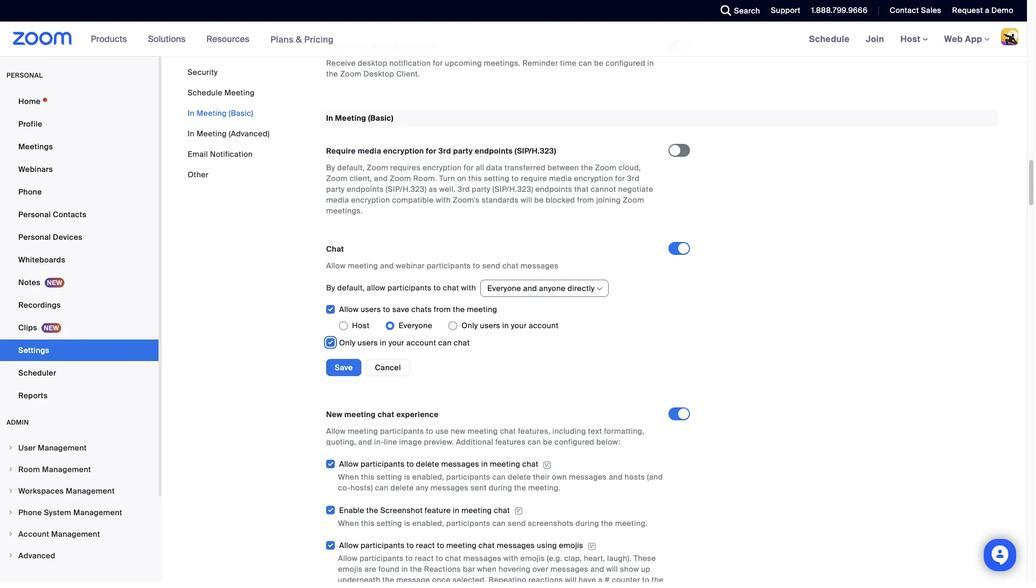 Task type: vqa. For each thing, say whether or not it's contained in the screenshot.


Task type: locate. For each thing, give the bounding box(es) containing it.
0 horizontal spatial in meeting (basic)
[[188, 108, 253, 118]]

2 phone from the top
[[18, 508, 42, 518]]

from
[[577, 195, 594, 205], [434, 305, 451, 315]]

repeating
[[489, 575, 527, 582]]

3rd up negotiate
[[627, 173, 640, 183]]

over
[[533, 565, 549, 575]]

'support version for 'enable the screenshot feature in meeting chat image
[[514, 506, 523, 516]]

notification
[[390, 58, 431, 68]]

be down features,
[[543, 437, 553, 447]]

1 vertical spatial a
[[598, 575, 603, 582]]

by default, allow participants to chat with
[[326, 283, 476, 293]]

joining
[[596, 195, 621, 205]]

and right client,
[[374, 173, 388, 183]]

the inside when this setting is enabled, participants can delete their own messages and hosts (and co-hosts) can delete any messages sent during the meeting.
[[514, 483, 526, 493]]

in
[[188, 108, 195, 118], [326, 113, 333, 123], [188, 129, 195, 139]]

will
[[521, 195, 532, 205], [606, 565, 618, 575], [565, 575, 577, 582]]

0 vertical spatial meetings.
[[484, 58, 520, 68]]

0 vertical spatial account
[[529, 321, 559, 331]]

1 vertical spatial when
[[338, 518, 359, 528]]

meeting right new
[[344, 410, 376, 420]]

0 horizontal spatial only
[[339, 338, 356, 348]]

client.
[[396, 69, 420, 79]]

schedule down 1.888.799.9666
[[809, 33, 850, 44]]

0 horizontal spatial 3rd
[[438, 146, 451, 156]]

2 vertical spatial emojis
[[338, 565, 363, 575]]

chat left 'support version for 'allow participants to delete messages in meeting chat icon
[[522, 459, 539, 469]]

allow inside allow participants to react to chat messages with emojis (e.g. clap, heart, laugh). these emojis are found in the reactions bar when hovering over messages and will show up underneath the message once selected. repeating reactions will have a # counter to t
[[338, 554, 358, 564]]

1 vertical spatial setting
[[377, 472, 402, 482]]

send
[[482, 261, 500, 271], [508, 518, 526, 528]]

participants inside when this setting is enabled, participants can delete their own messages and hosts (and co-hosts) can delete any messages sent during the meeting.
[[446, 472, 490, 482]]

encryption up turn
[[423, 163, 462, 173]]

personal for personal contacts
[[18, 209, 51, 219]]

0 horizontal spatial during
[[489, 483, 512, 493]]

clips link
[[0, 317, 159, 339]]

1 vertical spatial meetings.
[[326, 206, 363, 216]]

phone up account
[[18, 508, 42, 518]]

will inside the by default, zoom requires encryption for all data transferred between the zoom cloud, zoom client, and zoom room. turn on this setting to require media encryption for 3rd party endpoints (sip/h.323) as well.  3rd party (sip/h.323) endpoints that cannot negotiate media encryption compatible with zoom's standards will be blocked from joining zoom meetings.
[[521, 195, 532, 205]]

2 personal from the top
[[18, 232, 51, 242]]

1 vertical spatial account
[[406, 338, 436, 348]]

admin menu menu
[[0, 438, 159, 567]]

new meeting chat experience
[[326, 410, 439, 420]]

configured inside allow meeting participants to use new meeting chat features, including text formatting, quoting, and in-line image preview. additional features can be configured below:
[[555, 437, 595, 447]]

is down screenshot
[[404, 518, 410, 528]]

0 vertical spatial configured
[[606, 58, 646, 68]]

1 default, from the top
[[337, 163, 365, 173]]

0 horizontal spatial meeting.
[[528, 483, 561, 493]]

modified
[[932, 42, 962, 51]]

webinars
[[18, 164, 53, 174]]

enabled, inside when this setting is enabled, participants can delete their own messages and hosts (and co-hosts) can delete any messages sent during the meeting.
[[412, 472, 444, 482]]

3rd up turn
[[438, 146, 451, 156]]

allow inside allow meeting participants to use new meeting chat features, including text formatting, quoting, and in-line image preview. additional features can be configured below:
[[326, 426, 346, 436]]

meeting up additional
[[468, 426, 498, 436]]

1 horizontal spatial (basic)
[[368, 113, 394, 123]]

encryption up requires
[[383, 146, 424, 156]]

whiteboards link
[[0, 249, 159, 271]]

personal up personal devices
[[18, 209, 51, 219]]

1 vertical spatial everyone
[[399, 321, 432, 331]]

2 horizontal spatial with
[[504, 554, 519, 564]]

right image inside user management menu item
[[8, 445, 14, 451]]

1 vertical spatial host
[[352, 321, 370, 331]]

0 vertical spatial everyone
[[488, 283, 521, 293]]

plans & pricing link
[[270, 34, 334, 45], [270, 34, 334, 45]]

meeting. down their
[[528, 483, 561, 493]]

endpoints
[[475, 146, 513, 156], [347, 184, 384, 194], [535, 184, 572, 194]]

request a demo
[[952, 5, 1014, 15]]

account down chats
[[406, 338, 436, 348]]

this for to
[[361, 472, 375, 482]]

search
[[734, 6, 760, 16]]

everyone inside dropdown button
[[488, 283, 521, 293]]

phone system management menu item
[[0, 503, 159, 523]]

all
[[476, 163, 484, 173]]

reactions
[[424, 565, 461, 575]]

your down everyone and anyone directly dropdown button
[[511, 321, 527, 331]]

cancel button
[[366, 359, 410, 376]]

setting down data
[[484, 173, 510, 183]]

system
[[44, 508, 71, 518]]

right image
[[8, 445, 14, 451], [8, 466, 14, 473], [8, 510, 14, 516], [8, 553, 14, 559]]

only for only users in your account
[[462, 321, 478, 331]]

plans
[[270, 34, 294, 45]]

2 vertical spatial with
[[504, 554, 519, 564]]

schedule inside meetings navigation
[[809, 33, 850, 44]]

right image
[[8, 488, 14, 494], [8, 531, 14, 538]]

0 vertical spatial schedule
[[809, 33, 850, 44]]

allow for allow users to save chats from the meeting
[[339, 305, 359, 315]]

1 phone from the top
[[18, 187, 42, 197]]

and inside allow meeting participants to use new meeting chat features, including text formatting, quoting, and in-line image preview. additional features can be configured below:
[[358, 437, 372, 447]]

anyone
[[539, 283, 566, 293]]

advanced menu item
[[0, 546, 159, 566]]

well.
[[439, 184, 456, 194]]

0 horizontal spatial endpoints
[[347, 184, 384, 194]]

right image inside account management menu item
[[8, 531, 14, 538]]

chat up when this setting is enabled, participants can send screenshots during the meeting.
[[494, 506, 510, 515]]

email notification link
[[188, 149, 253, 159]]

product information navigation
[[83, 22, 342, 57]]

meeting up when this setting is enabled, participants can send screenshots during the meeting.
[[462, 506, 492, 515]]

support link
[[763, 0, 803, 22], [771, 5, 801, 15]]

this down enable
[[361, 518, 375, 528]]

0 horizontal spatial delete
[[391, 483, 414, 493]]

only for only users in your account can chat
[[339, 338, 356, 348]]

found
[[379, 565, 400, 575]]

account down everyone and anyone directly dropdown button
[[529, 321, 559, 331]]

3rd down on
[[458, 184, 470, 194]]

this down all
[[469, 173, 482, 183]]

to inside the by default, zoom requires encryption for all data transferred between the zoom cloud, zoom client, and zoom room. turn on this setting to require media encryption for 3rd party endpoints (sip/h.323) as well.  3rd party (sip/h.323) endpoints that cannot negotiate media encryption compatible with zoom's standards will be blocked from joining zoom meetings.
[[512, 173, 519, 183]]

in meeting (basic)
[[188, 108, 253, 118], [326, 113, 394, 123]]

feature
[[425, 506, 451, 515]]

#
[[605, 575, 610, 582]]

0 horizontal spatial with
[[436, 195, 451, 205]]

by for by default, allow participants to chat with
[[326, 283, 335, 293]]

enabled, down enable the screenshot feature in meeting chat
[[412, 518, 444, 528]]

host down allow
[[352, 321, 370, 331]]

this inside the by default, zoom requires encryption for all data transferred between the zoom cloud, zoom client, and zoom room. turn on this setting to require media encryption for 3rd party endpoints (sip/h.323) as well.  3rd party (sip/h.323) endpoints that cannot negotiate media encryption compatible with zoom's standards will be blocked from joining zoom meetings.
[[469, 173, 482, 183]]

be inside receive desktop notification for upcoming meetings. reminder time can be configured in the zoom desktop client.
[[594, 58, 604, 68]]

1 vertical spatial schedule
[[188, 88, 222, 98]]

1.888.799.9666 button up schedule link
[[811, 5, 868, 15]]

by down 'require'
[[326, 163, 335, 173]]

2 horizontal spatial delete
[[508, 472, 531, 482]]

meeting
[[367, 42, 398, 52], [348, 261, 378, 271], [467, 305, 497, 315], [344, 410, 376, 420], [348, 426, 378, 436], [468, 426, 498, 436], [490, 459, 520, 469], [462, 506, 492, 515], [446, 541, 477, 551]]

3 right image from the top
[[8, 510, 14, 516]]

encryption down client,
[[351, 195, 390, 205]]

a left #
[[598, 575, 603, 582]]

meeting up when this setting is enabled, participants can delete their own messages and hosts (and co-hosts) can delete any messages sent during the meeting.
[[490, 459, 520, 469]]

meetings.
[[484, 58, 520, 68], [326, 206, 363, 216]]

chat down allow participants to react to meeting chat messages using emojis
[[445, 554, 461, 564]]

1 right image from the top
[[8, 488, 14, 494]]

1 horizontal spatial during
[[576, 518, 599, 528]]

is for to
[[404, 472, 410, 482]]

hosts)
[[351, 483, 373, 493]]

during
[[489, 483, 512, 493], [576, 518, 599, 528]]

banner
[[0, 22, 1027, 57]]

configured inside receive desktop notification for upcoming meetings. reminder time can be configured in the zoom desktop client.
[[606, 58, 646, 68]]

0 horizontal spatial host
[[352, 321, 370, 331]]

to
[[512, 173, 519, 183], [473, 261, 480, 271], [434, 283, 441, 293], [383, 305, 390, 315], [426, 426, 434, 436], [407, 459, 414, 469], [407, 541, 414, 551], [437, 541, 444, 551], [406, 554, 413, 564], [436, 554, 443, 564], [642, 575, 650, 582]]

right image inside room management menu item
[[8, 466, 14, 473]]

for left upcoming
[[433, 58, 443, 68]]

(sip/h.323) up standards
[[493, 184, 533, 194]]

0 horizontal spatial media
[[326, 195, 349, 205]]

default, inside the by default, zoom requires encryption for all data transferred between the zoom cloud, zoom client, and zoom room. turn on this setting to require media encryption for 3rd party endpoints (sip/h.323) as well.  3rd party (sip/h.323) endpoints that cannot negotiate media encryption compatible with zoom's standards will be blocked from joining zoom meetings.
[[337, 163, 365, 173]]

from down that
[[577, 195, 594, 205]]

chat inside allow participants to react to chat messages with emojis (e.g. clap, heart, laugh). these emojis are found in the reactions bar when hovering over messages and will show up underneath the message once selected. repeating reactions will have a # counter to t
[[445, 554, 461, 564]]

1 horizontal spatial with
[[461, 283, 476, 293]]

management for user management
[[38, 443, 87, 453]]

is up screenshot
[[404, 472, 410, 482]]

1 when from the top
[[338, 472, 359, 482]]

client,
[[350, 173, 372, 183]]

chat up everyone and anyone directly
[[503, 261, 519, 271]]

your inside allow users to save chats from the meeting option group
[[511, 321, 527, 331]]

by inside the by default, zoom requires encryption for all data transferred between the zoom cloud, zoom client, and zoom room. turn on this setting to require media encryption for 3rd party endpoints (sip/h.323) as well.  3rd party (sip/h.323) endpoints that cannot negotiate media encryption compatible with zoom's standards will be blocked from joining zoom meetings.
[[326, 163, 335, 173]]

allow for allow meeting and webinar participants to send chat messages
[[326, 261, 346, 271]]

2 right image from the top
[[8, 466, 14, 473]]

chat down allow meeting and webinar participants to send chat messages
[[443, 283, 459, 293]]

meetings navigation
[[801, 22, 1027, 57]]

0 vertical spatial by
[[326, 163, 335, 173]]

0 vertical spatial a
[[985, 5, 990, 15]]

endpoints up data
[[475, 146, 513, 156]]

endpoints down client,
[[347, 184, 384, 194]]

0 vertical spatial when
[[338, 472, 359, 482]]

use
[[436, 426, 449, 436]]

right image inside advanced menu item
[[8, 553, 14, 559]]

&
[[296, 34, 302, 45]]

setting for allow participants to delete messages in meeting chat
[[377, 472, 402, 482]]

in up email
[[188, 129, 195, 139]]

in meeting (basic) up 'require'
[[326, 113, 394, 123]]

management
[[38, 443, 87, 453], [42, 465, 91, 475], [66, 486, 115, 496], [73, 508, 122, 518], [51, 529, 100, 539]]

profile
[[18, 119, 42, 129]]

sales
[[921, 5, 942, 15]]

account inside allow users to save chats from the meeting option group
[[529, 321, 559, 331]]

messages up everyone and anyone directly
[[521, 261, 559, 271]]

delete left the any
[[391, 483, 414, 493]]

be right time
[[594, 58, 604, 68]]

1 vertical spatial by
[[326, 283, 335, 293]]

2 horizontal spatial will
[[606, 565, 618, 575]]

menu bar
[[188, 67, 270, 180]]

2 is from the top
[[404, 518, 410, 528]]

personal contacts link
[[0, 204, 159, 225]]

phone for phone system management
[[18, 508, 42, 518]]

personal contacts
[[18, 209, 87, 219]]

resources button
[[207, 22, 254, 56]]

2 when from the top
[[338, 518, 359, 528]]

1 horizontal spatial media
[[358, 146, 381, 156]]

by down chat
[[326, 283, 335, 293]]

zoom up cannot
[[595, 163, 617, 173]]

user management
[[18, 443, 87, 453]]

1 vertical spatial during
[[576, 518, 599, 528]]

with down well.
[[436, 195, 451, 205]]

with inside allow participants to react to chat messages with emojis (e.g. clap, heart, laugh). these emojis are found in the reactions bar when hovering over messages and will show up underneath the message once selected. repeating reactions will have a # counter to t
[[504, 554, 519, 564]]

account for only users in your account can chat
[[406, 338, 436, 348]]

media up chat
[[326, 195, 349, 205]]

messages
[[521, 261, 559, 271], [441, 459, 479, 469], [569, 472, 607, 482], [431, 483, 469, 493], [497, 541, 535, 551], [463, 554, 502, 564], [551, 565, 589, 575]]

can
[[579, 58, 592, 68], [438, 338, 452, 348], [528, 437, 541, 447], [492, 472, 506, 482], [375, 483, 389, 493], [492, 518, 506, 528]]

default, up client,
[[337, 163, 365, 173]]

phone inside menu item
[[18, 508, 42, 518]]

host
[[901, 33, 923, 44], [352, 321, 370, 331]]

the right chats
[[453, 305, 465, 315]]

messages down additional
[[441, 459, 479, 469]]

meetings. inside the by default, zoom requires encryption for all data transferred between the zoom cloud, zoom client, and zoom room. turn on this setting to require media encryption for 3rd party endpoints (sip/h.323) as well.  3rd party (sip/h.323) endpoints that cannot negotiate media encryption compatible with zoom's standards will be blocked from joining zoom meetings.
[[326, 206, 363, 216]]

phone
[[18, 187, 42, 197], [18, 508, 42, 518]]

meeting.
[[528, 483, 561, 493], [615, 518, 648, 528]]

meetings. inside receive desktop notification for upcoming meetings. reminder time can be configured in the zoom desktop client.
[[484, 58, 520, 68]]

2 horizontal spatial emojis
[[559, 541, 584, 551]]

0 vertical spatial be
[[594, 58, 604, 68]]

only inside allow users to save chats from the meeting option group
[[462, 321, 478, 331]]

'support version for 'allow participants to react to meeting chat messages using emojis image
[[588, 542, 596, 551]]

emojis up underneath
[[338, 565, 363, 575]]

2 vertical spatial delete
[[391, 483, 414, 493]]

1 horizontal spatial 3rd
[[458, 184, 470, 194]]

endpoints up blocked
[[535, 184, 572, 194]]

2 right image from the top
[[8, 531, 14, 538]]

2 vertical spatial will
[[565, 575, 577, 582]]

with down allow meeting and webinar participants to send chat messages
[[461, 283, 476, 293]]

users inside option group
[[480, 321, 500, 331]]

1 horizontal spatial schedule
[[809, 33, 850, 44]]

management for room management
[[42, 465, 91, 475]]

right image for workspaces management
[[8, 488, 14, 494]]

1 vertical spatial from
[[434, 305, 451, 315]]

react inside allow participants to react to chat messages with emojis (e.g. clap, heart, laugh). these emojis are found in the reactions bar when hovering over messages and will show up underneath the message once selected. repeating reactions will have a # counter to t
[[415, 554, 434, 564]]

meetings. down client,
[[326, 206, 363, 216]]

preview.
[[424, 437, 454, 447]]

0 horizontal spatial account
[[406, 338, 436, 348]]

right image inside the workspaces management menu item
[[8, 488, 14, 494]]

0 vertical spatial with
[[436, 195, 451, 205]]

contact sales
[[890, 5, 942, 15]]

1 horizontal spatial host
[[901, 33, 923, 44]]

schedule for schedule meeting
[[188, 88, 222, 98]]

when inside when this setting is enabled, participants can delete their own messages and hosts (and co-hosts) can delete any messages sent during the meeting.
[[338, 472, 359, 482]]

settings link
[[0, 340, 159, 361]]

the inside receive desktop notification for upcoming meetings. reminder time can be configured in the zoom desktop client.
[[326, 69, 338, 79]]

for inside receive desktop notification for upcoming meetings. reminder time can be configured in the zoom desktop client.
[[433, 58, 443, 68]]

1 vertical spatial personal
[[18, 232, 51, 242]]

users for only users in your account
[[480, 321, 500, 331]]

enabled, for feature
[[412, 518, 444, 528]]

0 horizontal spatial emojis
[[338, 565, 363, 575]]

features,
[[518, 426, 551, 436]]

1 vertical spatial media
[[549, 173, 572, 183]]

0 vertical spatial is
[[404, 472, 410, 482]]

0 vertical spatial default,
[[337, 163, 365, 173]]

host inside allow users to save chats from the meeting option group
[[352, 321, 370, 331]]

1 horizontal spatial configured
[[606, 58, 646, 68]]

additional
[[456, 437, 493, 447]]

allow meeting participants to use new meeting chat features, including text formatting, quoting, and in-line image preview. additional features can be configured below:
[[326, 426, 645, 447]]

1 vertical spatial only
[[339, 338, 356, 348]]

right image for room
[[8, 466, 14, 473]]

the
[[326, 69, 338, 79], [581, 163, 593, 173], [453, 305, 465, 315], [514, 483, 526, 493], [366, 506, 378, 515], [601, 518, 613, 528], [410, 565, 422, 575], [382, 575, 394, 582]]

0 vertical spatial users
[[361, 305, 381, 315]]

2 by from the top
[[326, 283, 335, 293]]

zoom logo image
[[13, 32, 72, 45]]

everyone up allow users to save chats from the meeting option group
[[488, 283, 521, 293]]

only users in your account can chat
[[339, 338, 470, 348]]

configured
[[606, 58, 646, 68], [555, 437, 595, 447]]

when this setting is enabled, participants can send screenshots during the meeting.
[[338, 518, 648, 528]]

0 horizontal spatial will
[[521, 195, 532, 205]]

contact sales link
[[882, 0, 944, 22], [890, 5, 942, 15]]

data
[[486, 163, 503, 173]]

management down room management menu item
[[66, 486, 115, 496]]

when down enable
[[338, 518, 359, 528]]

2 enabled, from the top
[[412, 518, 444, 528]]

phone for phone
[[18, 187, 42, 197]]

0 vertical spatial setting
[[484, 173, 510, 183]]

emojis up 'over'
[[521, 554, 545, 564]]

when
[[338, 472, 359, 482], [338, 518, 359, 528]]

1 right image from the top
[[8, 445, 14, 451]]

by for by default, zoom requires encryption for all data transferred between the zoom cloud, zoom client, and zoom room. turn on this setting to require media encryption for 3rd party endpoints (sip/h.323) as well.  3rd party (sip/h.323) endpoints that cannot negotiate media encryption compatible with zoom's standards will be blocked from joining zoom meetings.
[[326, 163, 335, 173]]

0 vertical spatial host
[[901, 33, 923, 44]]

when up co-
[[338, 472, 359, 482]]

1 vertical spatial this
[[361, 472, 375, 482]]

1 vertical spatial your
[[389, 338, 404, 348]]

web
[[945, 33, 963, 44]]

1 vertical spatial default,
[[337, 283, 365, 293]]

0 vertical spatial meeting.
[[528, 483, 561, 493]]

this inside when this setting is enabled, participants can delete their own messages and hosts (and co-hosts) can delete any messages sent during the meeting.
[[361, 472, 375, 482]]

1 is from the top
[[404, 472, 410, 482]]

0 horizontal spatial schedule
[[188, 88, 222, 98]]

1 enabled, from the top
[[412, 472, 444, 482]]

resources
[[207, 33, 249, 44]]

during inside when this setting is enabled, participants can delete their own messages and hosts (and co-hosts) can delete any messages sent during the meeting.
[[489, 483, 512, 493]]

'support version for 'allow participants to delete messages in meeting chat image
[[543, 460, 551, 470]]

notes
[[18, 277, 40, 287]]

schedule for schedule
[[809, 33, 850, 44]]

between
[[548, 163, 579, 173]]

is inside when this setting is enabled, participants can delete their own messages and hosts (and co-hosts) can delete any messages sent during the meeting.
[[404, 472, 410, 482]]

workspaces management
[[18, 486, 115, 496]]

save
[[392, 305, 409, 315]]

when for when this setting is enabled, participants can delete their own messages and hosts (and co-hosts) can delete any messages sent during the meeting.
[[338, 472, 359, 482]]

1 vertical spatial send
[[508, 518, 526, 528]]

0 vertical spatial react
[[416, 541, 435, 551]]

management down phone system management menu item
[[51, 529, 100, 539]]

default,
[[337, 163, 365, 173], [337, 283, 365, 293]]

1 vertical spatial phone
[[18, 508, 42, 518]]

2 vertical spatial be
[[543, 437, 553, 447]]

setting inside when this setting is enabled, participants can delete their own messages and hosts (and co-hosts) can delete any messages sent during the meeting.
[[377, 472, 402, 482]]

0 vertical spatial personal
[[18, 209, 51, 219]]

1 horizontal spatial your
[[511, 321, 527, 331]]

0 vertical spatial send
[[482, 261, 500, 271]]

directly
[[568, 283, 595, 293]]

desktop
[[364, 69, 394, 79]]

meeting for "schedule meeting" link
[[224, 88, 255, 98]]

0 vertical spatial will
[[521, 195, 532, 205]]

in inside allow participants to react to chat messages with emojis (e.g. clap, heart, laugh). these emojis are found in the reactions bar when hovering over messages and will show up underneath the message once selected. repeating reactions will have a # counter to t
[[402, 565, 408, 575]]

from inside the by default, zoom requires encryption for all data transferred between the zoom cloud, zoom client, and zoom room. turn on this setting to require media encryption for 3rd party endpoints (sip/h.323) as well.  3rd party (sip/h.323) endpoints that cannot negotiate media encryption compatible with zoom's standards will be blocked from joining zoom meetings.
[[577, 195, 594, 205]]

meeting down schedule meeting
[[197, 108, 227, 118]]

setting up screenshot
[[377, 472, 402, 482]]

0 horizontal spatial meetings.
[[326, 206, 363, 216]]

1 vertical spatial 3rd
[[627, 173, 640, 183]]

schedule meeting link
[[188, 88, 255, 98]]

participants inside allow participants to react to chat messages with emojis (e.g. clap, heart, laugh). these emojis are found in the reactions bar when hovering over messages and will show up underneath the message once selected. repeating reactions will have a # counter to t
[[360, 554, 404, 564]]

your up cancel
[[389, 338, 404, 348]]

turn
[[439, 173, 455, 183]]

0 vertical spatial this
[[469, 173, 482, 183]]

everyone down the allow users to save chats from the meeting on the left of page
[[399, 321, 432, 331]]

1 personal from the top
[[18, 209, 51, 219]]

chat
[[326, 244, 344, 254]]

host down contact sales
[[901, 33, 923, 44]]

and left hosts
[[609, 472, 623, 482]]

right image inside phone system management menu item
[[8, 510, 14, 516]]

account
[[529, 321, 559, 331], [406, 338, 436, 348]]

default, left allow
[[337, 283, 365, 293]]

messages up feature
[[431, 483, 469, 493]]

everyone inside allow users to save chats from the meeting option group
[[399, 321, 432, 331]]

1 horizontal spatial will
[[565, 575, 577, 582]]

1 horizontal spatial account
[[529, 321, 559, 331]]

(sip/h.323) up transferred
[[515, 146, 556, 156]]

delete left their
[[508, 472, 531, 482]]

personal up the whiteboards
[[18, 232, 51, 242]]

1 vertical spatial users
[[480, 321, 500, 331]]

is
[[404, 472, 410, 482], [404, 518, 410, 528]]

0 horizontal spatial everyone
[[399, 321, 432, 331]]

1 horizontal spatial meeting.
[[615, 518, 648, 528]]

negotiate
[[618, 184, 653, 194]]

allow users to save chats from the meeting
[[339, 305, 497, 315]]

phone down webinars
[[18, 187, 42, 197]]

2 default, from the top
[[337, 283, 365, 293]]

management for account management
[[51, 529, 100, 539]]

in down schedule meeting
[[188, 108, 195, 118]]

zoom down negotiate
[[623, 195, 644, 205]]

1 horizontal spatial only
[[462, 321, 478, 331]]

1 horizontal spatial meetings.
[[484, 58, 520, 68]]

1 horizontal spatial everyone
[[488, 283, 521, 293]]

can down features,
[[528, 437, 541, 447]]

party up zoom's
[[472, 184, 491, 194]]

messages down clap,
[[551, 565, 589, 575]]

enabled, up the any
[[412, 472, 444, 482]]

phone inside 'link'
[[18, 187, 42, 197]]

1 by from the top
[[326, 163, 335, 173]]

meeting up 'in meeting (basic)' link
[[224, 88, 255, 98]]

right image left advanced
[[8, 553, 14, 559]]

be inside allow meeting participants to use new meeting chat features, including text formatting, quoting, and in-line image preview. additional features can be configured below:
[[543, 437, 553, 447]]

encryption
[[383, 146, 424, 156], [423, 163, 462, 173], [574, 173, 613, 183], [351, 195, 390, 205]]

everyone and anyone directly
[[488, 283, 595, 293]]

(advanced)
[[229, 129, 270, 139]]

zoom down receive
[[340, 69, 362, 79]]

right image left user
[[8, 445, 14, 451]]

2 vertical spatial users
[[358, 338, 378, 348]]

2 vertical spatial this
[[361, 518, 375, 528]]

4 right image from the top
[[8, 553, 14, 559]]



Task type: describe. For each thing, give the bounding box(es) containing it.
allow meeting and webinar participants to send chat messages
[[326, 261, 559, 271]]

personal menu menu
[[0, 91, 159, 408]]

1 horizontal spatial endpoints
[[475, 146, 513, 156]]

reset
[[971, 41, 992, 51]]

recordings link
[[0, 294, 159, 316]]

(e.g.
[[547, 554, 562, 564]]

screenshots
[[528, 518, 574, 528]]

host button
[[901, 33, 928, 44]]

features
[[495, 437, 526, 447]]

scheduler
[[18, 368, 56, 378]]

everyone for everyone
[[399, 321, 432, 331]]

1 vertical spatial delete
[[508, 472, 531, 482]]

1 vertical spatial meeting.
[[615, 518, 648, 528]]

in for in meeting (advanced) link
[[188, 129, 195, 139]]

everyone for everyone and anyone directly
[[488, 283, 521, 293]]

menu bar containing security
[[188, 67, 270, 180]]

notification
[[210, 149, 253, 159]]

transferred
[[505, 163, 546, 173]]

1 vertical spatial with
[[461, 283, 476, 293]]

room
[[18, 465, 40, 475]]

host inside meetings navigation
[[901, 33, 923, 44]]

search button
[[713, 0, 763, 22]]

meeting up allow
[[348, 261, 378, 271]]

request
[[952, 5, 983, 15]]

your for only users in your account can chat
[[389, 338, 404, 348]]

reminder
[[522, 58, 558, 68]]

schedule link
[[801, 22, 858, 56]]

your for only users in your account
[[511, 321, 527, 331]]

home
[[18, 96, 41, 106]]

for up room. at the left
[[426, 146, 437, 156]]

only users in your account
[[462, 321, 559, 331]]

party down 'require'
[[326, 184, 345, 194]]

security
[[188, 67, 218, 77]]

can down when this setting is enabled, participants can delete their own messages and hosts (and co-hosts) can delete any messages sent during the meeting.
[[492, 518, 506, 528]]

profile picture image
[[1001, 28, 1019, 45]]

the up message
[[410, 565, 422, 575]]

users for only users in your account can chat
[[358, 338, 378, 348]]

encryption up cannot
[[574, 173, 613, 183]]

up
[[641, 565, 651, 575]]

scheduler link
[[0, 362, 159, 384]]

these
[[634, 554, 656, 564]]

participants inside allow meeting participants to use new meeting chat features, including text formatting, quoting, and in-line image preview. additional features can be configured below:
[[380, 426, 424, 436]]

phone link
[[0, 181, 159, 203]]

contact
[[890, 5, 919, 15]]

meeting up in-
[[348, 426, 378, 436]]

can right hosts)
[[375, 483, 389, 493]]

counter
[[612, 575, 640, 582]]

chats
[[411, 305, 432, 315]]

requires
[[390, 163, 421, 173]]

1 horizontal spatial a
[[985, 5, 990, 15]]

profile link
[[0, 113, 159, 135]]

2 horizontal spatial media
[[549, 173, 572, 183]]

messages right own
[[569, 472, 607, 482]]

in up 'require'
[[326, 113, 333, 123]]

can down features
[[492, 472, 506, 482]]

personal for personal devices
[[18, 232, 51, 242]]

1 vertical spatial emojis
[[521, 554, 545, 564]]

save button
[[326, 359, 362, 376]]

1 horizontal spatial in meeting (basic)
[[326, 113, 394, 123]]

show options image
[[595, 285, 604, 293]]

setting for enable the screenshot feature in meeting chat
[[377, 518, 402, 528]]

allow for allow participants to react to chat messages with emojis (e.g. clap, heart, laugh). these emojis are found in the reactions bar when hovering over messages and will show up underneath the message once selected. repeating reactions will have a # counter to t
[[338, 554, 358, 564]]

advanced
[[18, 551, 55, 561]]

banner containing products
[[0, 22, 1027, 57]]

account management menu item
[[0, 524, 159, 545]]

meeting up 'require'
[[335, 113, 366, 123]]

blocked
[[546, 195, 575, 205]]

receive
[[326, 58, 356, 68]]

reports link
[[0, 385, 159, 407]]

user
[[18, 443, 36, 453]]

when for when this setting is enabled, participants can send screenshots during the meeting.
[[338, 518, 359, 528]]

personal
[[6, 71, 43, 80]]

zoom inside receive desktop notification for upcoming meetings. reminder time can be configured in the zoom desktop client.
[[340, 69, 362, 79]]

to inside allow meeting participants to use new meeting chat features, including text formatting, quoting, and in-line image preview. additional features can be configured below:
[[426, 426, 434, 436]]

(sip/h.323) up compatible on the top
[[386, 184, 427, 194]]

sent
[[471, 483, 487, 493]]

react for meeting
[[416, 541, 435, 551]]

0 vertical spatial 3rd
[[438, 146, 451, 156]]

users for allow users to save chats from the meeting
[[361, 305, 381, 315]]

quoting,
[[326, 437, 356, 447]]

chat down when this setting is enabled, participants can send screenshots during the meeting.
[[479, 541, 495, 551]]

can down the allow users to save chats from the meeting on the left of page
[[438, 338, 452, 348]]

workspaces management menu item
[[0, 481, 159, 501]]

plans & pricing
[[270, 34, 334, 45]]

for left all
[[464, 163, 474, 173]]

1.888.799.9666
[[811, 5, 868, 15]]

the down found
[[382, 575, 394, 582]]

with inside the by default, zoom requires encryption for all data transferred between the zoom cloud, zoom client, and zoom room. turn on this setting to require media encryption for 3rd party endpoints (sip/h.323) as well.  3rd party (sip/h.323) endpoints that cannot negotiate media encryption compatible with zoom's standards will be blocked from joining zoom meetings.
[[436, 195, 451, 205]]

chat down allow users to save chats from the meeting option group
[[454, 338, 470, 348]]

for down cloud,
[[615, 173, 625, 183]]

security link
[[188, 67, 218, 77]]

account management
[[18, 529, 100, 539]]

the inside the by default, zoom requires encryption for all data transferred between the zoom cloud, zoom client, and zoom room. turn on this setting to require media encryption for 3rd party endpoints (sip/h.323) as well.  3rd party (sip/h.323) endpoints that cannot negotiate media encryption compatible with zoom's standards will be blocked from joining zoom meetings.
[[581, 163, 593, 173]]

be inside the by default, zoom requires encryption for all data transferred between the zoom cloud, zoom client, and zoom room. turn on this setting to require media encryption for 3rd party endpoints (sip/h.323) as well.  3rd party (sip/h.323) endpoints that cannot negotiate media encryption compatible with zoom's standards will be blocked from joining zoom meetings.
[[534, 195, 544, 205]]

2 vertical spatial 3rd
[[458, 184, 470, 194]]

1 horizontal spatial send
[[508, 518, 526, 528]]

allow for allow meeting participants to use new meeting chat features, including text formatting, quoting, and in-line image preview. additional features can be configured below:
[[326, 426, 346, 436]]

allow participants to react to meeting chat messages using emojis
[[339, 541, 584, 551]]

enable
[[339, 506, 364, 515]]

zoom up client,
[[367, 163, 388, 173]]

upcoming
[[445, 58, 482, 68]]

any
[[416, 483, 429, 493]]

laugh).
[[607, 554, 632, 564]]

2 horizontal spatial 3rd
[[627, 173, 640, 183]]

this for screenshot
[[361, 518, 375, 528]]

in meeting (basic) element
[[320, 110, 999, 582]]

right image for user
[[8, 445, 14, 451]]

when this setting is enabled, participants can delete their own messages and hosts (and co-hosts) can delete any messages sent during the meeting.
[[338, 472, 663, 493]]

everyone and anyone directly button
[[488, 280, 595, 297]]

(and
[[647, 472, 663, 482]]

schedule meeting
[[188, 88, 255, 98]]

room management menu item
[[0, 459, 159, 480]]

meeting up allow users to save chats from the meeting option group
[[467, 305, 497, 315]]

and inside when this setting is enabled, participants can delete their own messages and hosts (and co-hosts) can delete any messages sent during the meeting.
[[609, 472, 623, 482]]

meeting up bar
[[446, 541, 477, 551]]

account for only users in your account
[[529, 321, 559, 331]]

personal devices link
[[0, 226, 159, 248]]

user management menu item
[[0, 438, 159, 458]]

can inside allow meeting participants to use new meeting chat features, including text formatting, quoting, and in-line image preview. additional features can be configured below:
[[528, 437, 541, 447]]

workspaces
[[18, 486, 64, 496]]

join
[[866, 33, 884, 44]]

have
[[579, 575, 596, 582]]

cloud,
[[619, 163, 641, 173]]

react for chat
[[415, 554, 434, 564]]

desktop
[[358, 58, 388, 68]]

new
[[451, 426, 466, 436]]

management for workspaces management
[[66, 486, 115, 496]]

and inside everyone and anyone directly dropdown button
[[523, 283, 537, 293]]

show
[[620, 565, 639, 575]]

meeting for 'in meeting (basic)' link
[[197, 108, 227, 118]]

image
[[399, 437, 422, 447]]

right image for phone
[[8, 510, 14, 516]]

their
[[533, 472, 550, 482]]

0 horizontal spatial from
[[434, 305, 451, 315]]

clap,
[[564, 554, 582, 564]]

0 horizontal spatial send
[[482, 261, 500, 271]]

2 horizontal spatial endpoints
[[535, 184, 572, 194]]

hosts
[[625, 472, 645, 482]]

chat inside allow meeting participants to use new meeting chat features, including text formatting, quoting, and in-line image preview. additional features can be configured below:
[[500, 426, 516, 436]]

management down the workspaces management menu item
[[73, 508, 122, 518]]

default, for allow
[[337, 283, 365, 293]]

messages up when
[[463, 554, 502, 564]]

allow users to save chats from the meeting option group
[[339, 317, 669, 335]]

receive desktop notification for upcoming meetings. reminder time can be configured in the zoom desktop client.
[[326, 58, 654, 79]]

experience
[[396, 410, 439, 420]]

support
[[771, 5, 801, 15]]

in inside option group
[[502, 321, 509, 331]]

screenshot
[[380, 506, 423, 515]]

upcoming
[[326, 42, 365, 52]]

and inside allow participants to react to chat messages with emojis (e.g. clap, heart, laugh). these emojis are found in the reactions bar when hovering over messages and will show up underneath the message once selected. repeating reactions will have a # counter to t
[[591, 565, 604, 575]]

messages up hovering
[[497, 541, 535, 551]]

in for 'in meeting (basic)' link
[[188, 108, 195, 118]]

zoom left client,
[[326, 173, 348, 183]]

enabled, for delete
[[412, 472, 444, 482]]

personal devices
[[18, 232, 83, 242]]

zoom down requires
[[390, 173, 411, 183]]

when
[[477, 565, 497, 575]]

party up on
[[453, 146, 473, 156]]

including
[[553, 426, 586, 436]]

meeting. inside when this setting is enabled, participants can delete their own messages and hosts (and co-hosts) can delete any messages sent during the meeting.
[[528, 483, 561, 493]]

in inside receive desktop notification for upcoming meetings. reminder time can be configured in the zoom desktop client.
[[648, 58, 654, 68]]

allow for allow participants to react to meeting chat messages using emojis
[[339, 541, 359, 551]]

meeting for in meeting (advanced) link
[[197, 129, 227, 139]]

right image for account management
[[8, 531, 14, 538]]

0 horizontal spatial (basic)
[[229, 108, 253, 118]]

setting inside the by default, zoom requires encryption for all data transferred between the zoom cloud, zoom client, and zoom room. turn on this setting to require media encryption for 3rd party endpoints (sip/h.323) as well.  3rd party (sip/h.323) endpoints that cannot negotiate media encryption compatible with zoom's standards will be blocked from joining zoom meetings.
[[484, 173, 510, 183]]

2 vertical spatial media
[[326, 195, 349, 205]]

allow for allow participants to delete messages in meeting chat
[[339, 459, 359, 469]]

own
[[552, 472, 567, 482]]

whiteboards
[[18, 255, 65, 265]]

default, for zoom
[[337, 163, 365, 173]]

selected.
[[453, 575, 487, 582]]

meeting up desktop
[[367, 42, 398, 52]]

web app button
[[945, 33, 990, 44]]

allow participants to delete messages in meeting chat
[[339, 459, 539, 469]]

and inside the by default, zoom requires encryption for all data transferred between the zoom cloud, zoom client, and zoom room. turn on this setting to require media encryption for 3rd party endpoints (sip/h.323) as well.  3rd party (sip/h.323) endpoints that cannot negotiate media encryption compatible with zoom's standards will be blocked from joining zoom meetings.
[[374, 173, 388, 183]]

the up laugh).
[[601, 518, 613, 528]]

and left webinar
[[380, 261, 394, 271]]

notes link
[[0, 272, 159, 293]]

new
[[326, 410, 343, 420]]

1 vertical spatial will
[[606, 565, 618, 575]]

bar
[[463, 565, 475, 575]]

meetings
[[18, 142, 53, 152]]

0 vertical spatial media
[[358, 146, 381, 156]]

in meeting (advanced) link
[[188, 129, 270, 139]]

a inside allow participants to react to chat messages with emojis (e.g. clap, heart, laugh). these emojis are found in the reactions bar when hovering over messages and will show up underneath the message once selected. repeating reactions will have a # counter to t
[[598, 575, 603, 582]]

products
[[91, 33, 127, 44]]

the right enable
[[366, 506, 378, 515]]

can inside receive desktop notification for upcoming meetings. reminder time can be configured in the zoom desktop client.
[[579, 58, 592, 68]]

0 vertical spatial emojis
[[559, 541, 584, 551]]

products button
[[91, 22, 132, 56]]

chat up line
[[378, 410, 394, 420]]

0 vertical spatial delete
[[416, 459, 439, 469]]

text
[[588, 426, 602, 436]]

1.888.799.9666 button up join
[[803, 0, 871, 22]]

is for screenshot
[[404, 518, 410, 528]]



